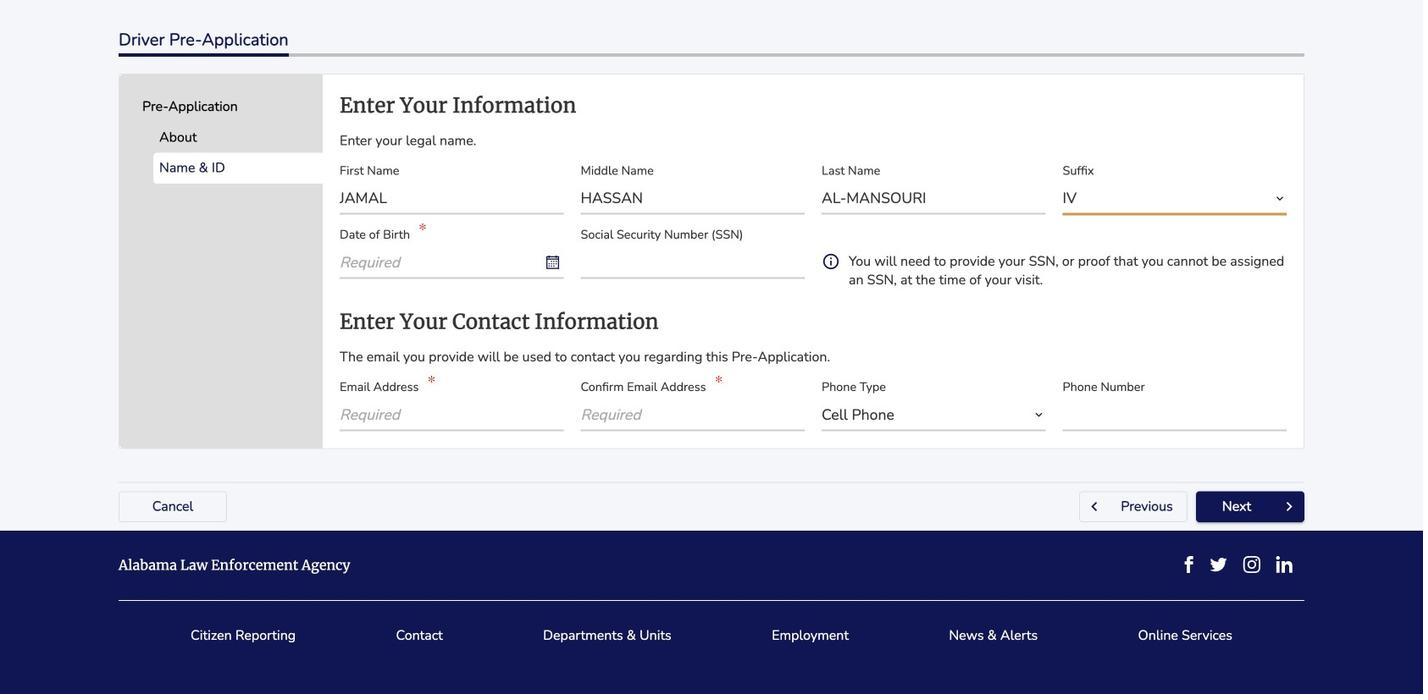 Task type: locate. For each thing, give the bounding box(es) containing it.
instagram link image
[[1243, 556, 1260, 573]]

None text field
[[822, 182, 1046, 215]]

1 required email field from the left
[[340, 399, 564, 432]]

name & id image
[[300, 153, 324, 184]]

1 horizontal spatial required email field
[[581, 399, 805, 432]]

Required email field
[[340, 399, 564, 432], [581, 399, 805, 432]]

0 horizontal spatial required email field
[[340, 399, 564, 432]]

None text field
[[340, 182, 564, 215], [581, 182, 805, 215], [581, 246, 805, 279], [1063, 399, 1287, 432], [340, 182, 564, 215], [581, 182, 805, 215], [581, 246, 805, 279], [1063, 399, 1287, 432]]



Task type: vqa. For each thing, say whether or not it's contained in the screenshot.
the instagram link image
yes



Task type: describe. For each thing, give the bounding box(es) containing it.
linkedin link image
[[1276, 556, 1293, 573]]

Required    text field
[[340, 246, 564, 279]]

facebook link image
[[1185, 556, 1194, 573]]

2 required email field from the left
[[581, 399, 805, 432]]

twitter link image
[[1209, 556, 1227, 573]]



